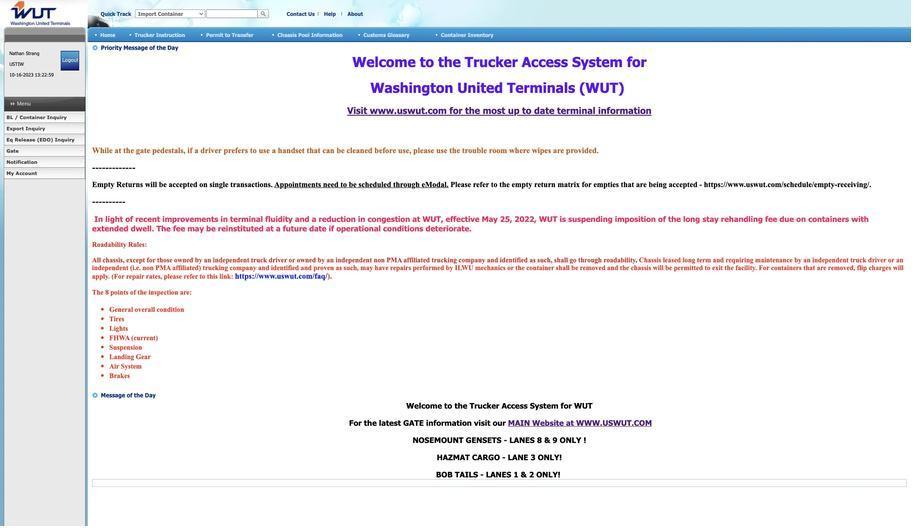 Task type: locate. For each thing, give the bounding box(es) containing it.
help link
[[324, 11, 336, 17]]

eq release (edo) inquiry
[[6, 137, 75, 142]]

inquiry
[[47, 114, 67, 120], [26, 126, 45, 131], [55, 137, 75, 142]]

customs glossary
[[364, 32, 410, 38]]

pool
[[299, 32, 310, 38]]

chassis pool information
[[278, 32, 343, 38]]

1 horizontal spatial container
[[441, 32, 467, 38]]

information
[[311, 32, 343, 38]]

gate
[[6, 148, 19, 154]]

container up export inquiry
[[20, 114, 45, 120]]

0 vertical spatial inquiry
[[47, 114, 67, 120]]

chassis
[[278, 32, 297, 38]]

bl / container inquiry
[[6, 114, 67, 120]]

container
[[441, 32, 467, 38], [20, 114, 45, 120]]

contact us link
[[287, 11, 315, 17]]

about link
[[348, 11, 363, 17]]

my account link
[[4, 168, 85, 179]]

eq release (edo) inquiry link
[[4, 134, 85, 145]]

nathan
[[9, 50, 24, 56]]

home
[[100, 32, 115, 38]]

inquiry for container
[[47, 114, 67, 120]]

export inquiry
[[6, 126, 45, 131]]

gate link
[[4, 145, 85, 157]]

login image
[[61, 51, 79, 71]]

glossary
[[388, 32, 410, 38]]

10-
[[9, 72, 16, 77]]

contact
[[287, 11, 307, 17]]

container left inventory
[[441, 32, 467, 38]]

transfer
[[232, 32, 254, 38]]

export inquiry link
[[4, 123, 85, 134]]

2 vertical spatial inquiry
[[55, 137, 75, 142]]

inquiry down bl / container inquiry
[[26, 126, 45, 131]]

trucker
[[135, 32, 155, 38]]

13:22:59
[[35, 72, 54, 77]]

0 horizontal spatial container
[[20, 114, 45, 120]]

container inventory
[[441, 32, 494, 38]]

inquiry for (edo)
[[55, 137, 75, 142]]

None text field
[[206, 9, 258, 18]]

inquiry up export inquiry link
[[47, 114, 67, 120]]

notification link
[[4, 157, 85, 168]]

inquiry right (edo)
[[55, 137, 75, 142]]

us
[[308, 11, 315, 17]]

account
[[16, 170, 37, 176]]

1 vertical spatial container
[[20, 114, 45, 120]]

1 vertical spatial inquiry
[[26, 126, 45, 131]]

my
[[6, 170, 14, 176]]



Task type: describe. For each thing, give the bounding box(es) containing it.
/
[[15, 114, 18, 120]]

to
[[225, 32, 230, 38]]

nathan strang
[[9, 50, 39, 56]]

customs
[[364, 32, 386, 38]]

2023
[[23, 72, 33, 77]]

release
[[15, 137, 35, 142]]

inventory
[[468, 32, 494, 38]]

notification
[[6, 159, 37, 165]]

eq
[[6, 137, 13, 142]]

contact us
[[287, 11, 315, 17]]

bl / container inquiry link
[[4, 112, 85, 123]]

help
[[324, 11, 336, 17]]

trucker instruction
[[135, 32, 185, 38]]

track
[[117, 11, 131, 17]]

10-16-2023 13:22:59
[[9, 72, 54, 77]]

permit
[[206, 32, 224, 38]]

permit to transfer
[[206, 32, 254, 38]]

my account
[[6, 170, 37, 176]]

ustiw
[[9, 61, 24, 67]]

about
[[348, 11, 363, 17]]

bl
[[6, 114, 13, 120]]

strang
[[26, 50, 39, 56]]

quick track
[[101, 11, 131, 17]]

0 vertical spatial container
[[441, 32, 467, 38]]

16-
[[16, 72, 23, 77]]

instruction
[[156, 32, 185, 38]]

quick
[[101, 11, 115, 17]]

(edo)
[[37, 137, 53, 142]]

export
[[6, 126, 24, 131]]



Task type: vqa. For each thing, say whether or not it's contained in the screenshot.
USTIW
yes



